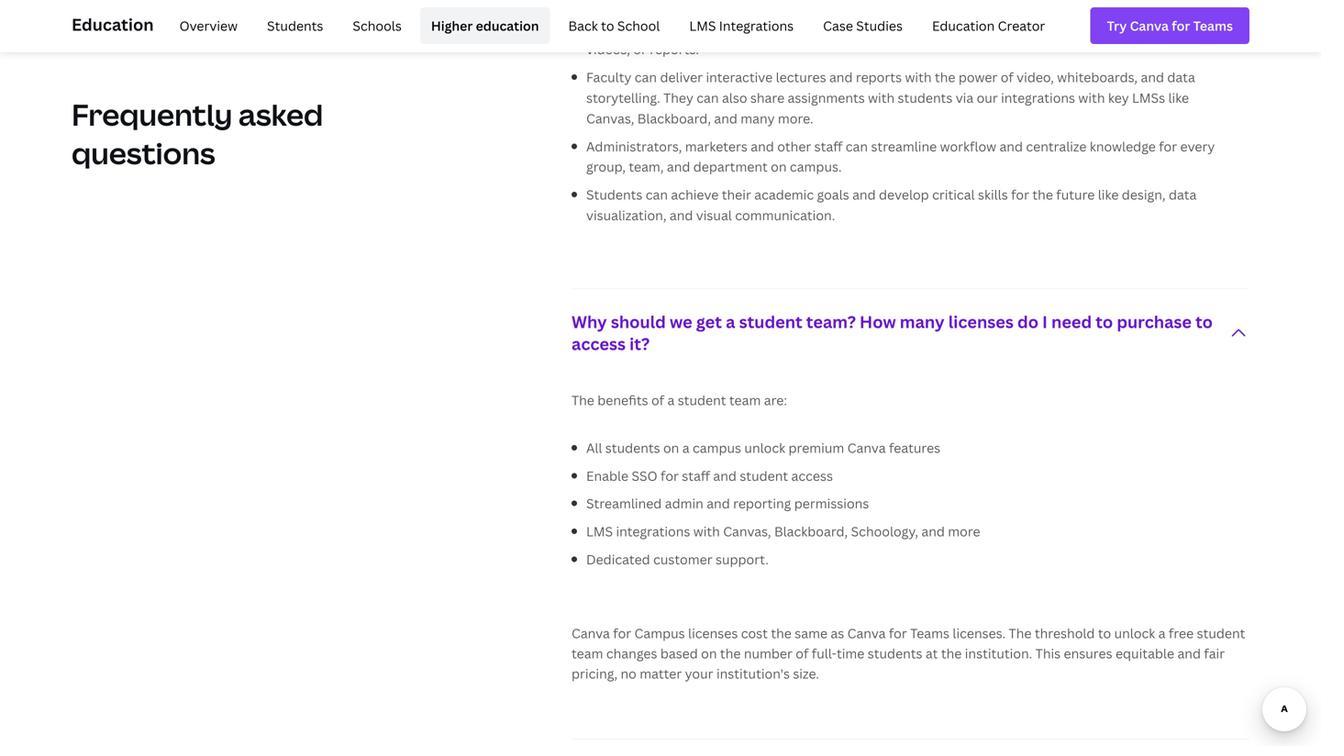 Task type: vqa. For each thing, say whether or not it's contained in the screenshot.
key
yes



Task type: locate. For each thing, give the bounding box(es) containing it.
and left other
[[751, 138, 775, 155]]

lms integrations with canvas, blackboard, schoology, and more
[[587, 523, 981, 540]]

students inside education element
[[267, 17, 323, 34]]

the inside canva for campus licenses cost the same as canva for teams licenses. the threshold to unlock a free student team changes based on the number of full-time students at the institution. this ensures equitable and fair pricing, no matter your institution's size.
[[1009, 625, 1032, 642]]

1 vertical spatial staff
[[815, 138, 843, 155]]

higher education link
[[420, 7, 550, 44]]

team up pricing,
[[572, 645, 604, 662]]

it
[[979, 20, 988, 37]]

integrations up dedicated customer support.
[[616, 523, 691, 540]]

the inside students can achieve their academic goals and develop critical skills for the future like design, data visualization, and visual communication.
[[1033, 186, 1054, 203]]

access
[[572, 333, 626, 355], [792, 467, 833, 485]]

with
[[906, 69, 932, 86], [868, 89, 895, 107], [1079, 89, 1106, 107], [694, 523, 720, 540]]

1 vertical spatial team
[[572, 645, 604, 662]]

to up ensures
[[1099, 625, 1112, 642]]

for up changes
[[613, 625, 632, 642]]

students
[[898, 89, 953, 107], [606, 439, 661, 457], [868, 645, 923, 662]]

staff up campus.
[[815, 138, 843, 155]]

the up number
[[771, 625, 792, 642]]

students left 'schools'
[[267, 17, 323, 34]]

0 horizontal spatial licenses
[[688, 625, 738, 642]]

for right skills
[[1012, 186, 1030, 203]]

0 horizontal spatial education
[[72, 13, 154, 36]]

how
[[860, 311, 897, 333]]

and inside canva for campus licenses cost the same as canva for teams licenses. the threshold to unlock a free student team changes based on the number of full-time students at the institution. this ensures equitable and fair pricing, no matter your institution's size.
[[1178, 645, 1202, 662]]

visual down achieve
[[697, 207, 732, 224]]

storytelling.
[[587, 89, 661, 107]]

canva up the time
[[848, 625, 886, 642]]

a
[[726, 311, 736, 333], [668, 391, 675, 409], [683, 439, 690, 457], [1159, 625, 1166, 642]]

licenses up based
[[688, 625, 738, 642]]

sso
[[632, 467, 658, 485]]

and up reports.
[[646, 20, 669, 37]]

to inside education element
[[601, 17, 615, 34]]

students up videos, at left
[[587, 20, 643, 37]]

team,
[[629, 158, 664, 176]]

1 vertical spatial visual
[[697, 207, 732, 224]]

of left video,
[[1001, 69, 1014, 86]]

equitable
[[1116, 645, 1175, 662]]

student up fair
[[1198, 625, 1246, 642]]

the right at
[[942, 645, 962, 662]]

licenses inside why should we get a student team? how many licenses do i need to purchase to access it?
[[949, 311, 1014, 333]]

administrators,
[[587, 138, 682, 155]]

students for students can achieve their academic goals and develop critical skills for the future like design, data visualization, and visual communication.
[[587, 186, 643, 203]]

0 vertical spatial of
[[1001, 69, 1014, 86]]

be
[[1020, 20, 1036, 37]]

students for students and staff can create engaging visual content, whether it may be documents, presentations, videos, or reports.
[[587, 20, 643, 37]]

and down free
[[1178, 645, 1202, 662]]

on left the campus
[[664, 439, 680, 457]]

access left "it?"
[[572, 333, 626, 355]]

0 vertical spatial data
[[1168, 69, 1196, 86]]

a right benefits
[[668, 391, 675, 409]]

can left create
[[704, 20, 726, 37]]

asked
[[239, 95, 323, 134]]

menu bar containing overview
[[161, 7, 1057, 44]]

1 vertical spatial unlock
[[1115, 625, 1156, 642]]

0 vertical spatial canvas,
[[587, 110, 635, 127]]

campus.
[[790, 158, 842, 176]]

blackboard,
[[638, 110, 711, 127], [775, 523, 848, 540]]

2 vertical spatial of
[[796, 645, 809, 662]]

student up the campus
[[678, 391, 727, 409]]

integrations inside faculty can deliver interactive lectures and reports with the power of video, whiteboards, and data storytelling. they can also share assignments with students via our integrations with key lmss like canvas, blackboard, and many more.
[[1002, 89, 1076, 107]]

also
[[722, 89, 748, 107]]

many down share
[[741, 110, 775, 127]]

overview link
[[169, 7, 249, 44]]

0 vertical spatial visual
[[830, 20, 866, 37]]

students inside students can achieve their academic goals and develop critical skills for the future like design, data visualization, and visual communication.
[[587, 186, 643, 203]]

1 horizontal spatial visual
[[830, 20, 866, 37]]

menu bar
[[161, 7, 1057, 44]]

with down streamlined admin and reporting permissions
[[694, 523, 720, 540]]

campus
[[693, 439, 742, 457]]

get
[[697, 311, 722, 333]]

key
[[1109, 89, 1130, 107]]

1 horizontal spatial lms
[[690, 17, 716, 34]]

1 vertical spatial integrations
[[616, 523, 691, 540]]

visualization,
[[587, 207, 667, 224]]

case
[[824, 17, 854, 34]]

1 horizontal spatial licenses
[[949, 311, 1014, 333]]

1 vertical spatial many
[[900, 311, 945, 333]]

canvas,
[[587, 110, 635, 127], [724, 523, 772, 540]]

of inside canva for campus licenses cost the same as canva for teams licenses. the threshold to unlock a free student team changes based on the number of full-time students at the institution. this ensures equitable and fair pricing, no matter your institution's size.
[[796, 645, 809, 662]]

with down reports
[[868, 89, 895, 107]]

to inside canva for campus licenses cost the same as canva for teams licenses. the threshold to unlock a free student team changes based on the number of full-time students at the institution. this ensures equitable and fair pricing, no matter your institution's size.
[[1099, 625, 1112, 642]]

0 horizontal spatial team
[[572, 645, 604, 662]]

ensures
[[1064, 645, 1113, 662]]

on down other
[[771, 158, 787, 176]]

staff up reports.
[[673, 20, 701, 37]]

cost
[[741, 625, 768, 642]]

1 horizontal spatial canvas,
[[724, 523, 772, 540]]

lms up dedicated
[[587, 523, 613, 540]]

power
[[959, 69, 998, 86]]

canva up pricing,
[[572, 625, 610, 642]]

like right future
[[1099, 186, 1119, 203]]

0 vertical spatial integrations
[[1002, 89, 1076, 107]]

1 horizontal spatial unlock
[[1115, 625, 1156, 642]]

more.
[[778, 110, 814, 127]]

teams
[[911, 625, 950, 642]]

lms integrations link
[[679, 7, 805, 44]]

2 horizontal spatial on
[[771, 158, 787, 176]]

of up 'size.'
[[796, 645, 809, 662]]

of inside faculty can deliver interactive lectures and reports with the power of video, whiteboards, and data storytelling. they can also share assignments with students via our integrations with key lmss like canvas, blackboard, and many more.
[[1001, 69, 1014, 86]]

licenses left "do"
[[949, 311, 1014, 333]]

group,
[[587, 158, 626, 176]]

students
[[267, 17, 323, 34], [587, 20, 643, 37], [587, 186, 643, 203]]

0 horizontal spatial many
[[741, 110, 775, 127]]

students left via
[[898, 89, 953, 107]]

team
[[730, 391, 761, 409], [572, 645, 604, 662]]

0 horizontal spatial blackboard,
[[638, 110, 711, 127]]

data right design,
[[1169, 186, 1197, 203]]

integrations
[[719, 17, 794, 34]]

0 vertical spatial access
[[572, 333, 626, 355]]

can inside administrators, marketers and other staff can streamline workflow and centralize knowledge for every group, team, and department on campus.
[[846, 138, 868, 155]]

1 horizontal spatial many
[[900, 311, 945, 333]]

education for education
[[72, 13, 154, 36]]

0 vertical spatial students
[[898, 89, 953, 107]]

many
[[741, 110, 775, 127], [900, 311, 945, 333]]

menu bar inside education element
[[161, 7, 1057, 44]]

on inside canva for campus licenses cost the same as canva for teams licenses. the threshold to unlock a free student team changes based on the number of full-time students at the institution. this ensures equitable and fair pricing, no matter your institution's size.
[[701, 645, 717, 662]]

0 vertical spatial staff
[[673, 20, 701, 37]]

education
[[72, 13, 154, 36], [933, 17, 995, 34]]

1 vertical spatial of
[[652, 391, 665, 409]]

staff inside administrators, marketers and other staff can streamline workflow and centralize knowledge for every group, team, and department on campus.
[[815, 138, 843, 155]]

more
[[949, 523, 981, 540]]

reports
[[856, 69, 902, 86]]

the left power
[[935, 69, 956, 86]]

1 horizontal spatial access
[[792, 467, 833, 485]]

and up streamlined admin and reporting permissions
[[714, 467, 737, 485]]

licenses.
[[953, 625, 1006, 642]]

0 horizontal spatial visual
[[697, 207, 732, 224]]

with right reports
[[906, 69, 932, 86]]

like right lmss
[[1169, 89, 1190, 107]]

the up the 'institution.'
[[1009, 625, 1032, 642]]

students link
[[256, 7, 335, 44]]

a left free
[[1159, 625, 1166, 642]]

canvas, down storytelling.
[[587, 110, 635, 127]]

1 vertical spatial lms
[[587, 523, 613, 540]]

staff inside the students and staff can create engaging visual content, whether it may be documents, presentations, videos, or reports.
[[673, 20, 701, 37]]

develop
[[879, 186, 930, 203]]

on up your
[[701, 645, 717, 662]]

the inside faculty can deliver interactive lectures and reports with the power of video, whiteboards, and data storytelling. they can also share assignments with students via our integrations with key lmss like canvas, blackboard, and many more.
[[935, 69, 956, 86]]

blackboard, down permissions
[[775, 523, 848, 540]]

licenses inside canva for campus licenses cost the same as canva for teams licenses. the threshold to unlock a free student team changes based on the number of full-time students at the institution. this ensures equitable and fair pricing, no matter your institution's size.
[[688, 625, 738, 642]]

many inside faculty can deliver interactive lectures and reports with the power of video, whiteboards, and data storytelling. they can also share assignments with students via our integrations with key lmss like canvas, blackboard, and many more.
[[741, 110, 775, 127]]

case studies
[[824, 17, 903, 34]]

canvas, up support. on the bottom right of page
[[724, 523, 772, 540]]

lms for lms integrations with canvas, blackboard, schoology, and more
[[587, 523, 613, 540]]

data
[[1168, 69, 1196, 86], [1169, 186, 1197, 203]]

many inside why should we get a student team? how many licenses do i need to purchase to access it?
[[900, 311, 945, 333]]

team left are:
[[730, 391, 761, 409]]

students inside the students and staff can create engaging visual content, whether it may be documents, presentations, videos, or reports.
[[587, 20, 643, 37]]

unlock right the campus
[[745, 439, 786, 457]]

integrations down video,
[[1002, 89, 1076, 107]]

full-
[[812, 645, 837, 662]]

students up visualization,
[[587, 186, 643, 203]]

2 horizontal spatial of
[[1001, 69, 1014, 86]]

and up assignments
[[830, 69, 853, 86]]

schools link
[[342, 7, 413, 44]]

of right benefits
[[652, 391, 665, 409]]

lms inside education element
[[690, 17, 716, 34]]

staff up admin at the right of page
[[682, 467, 711, 485]]

data down presentations,
[[1168, 69, 1196, 86]]

access down premium
[[792, 467, 833, 485]]

to up videos, at left
[[601, 17, 615, 34]]

staff
[[673, 20, 701, 37], [815, 138, 843, 155], [682, 467, 711, 485]]

1 vertical spatial on
[[664, 439, 680, 457]]

the left future
[[1033, 186, 1054, 203]]

1 horizontal spatial blackboard,
[[775, 523, 848, 540]]

on inside administrators, marketers and other staff can streamline workflow and centralize knowledge for every group, team, and department on campus.
[[771, 158, 787, 176]]

questions
[[72, 133, 215, 173]]

0 vertical spatial on
[[771, 158, 787, 176]]

workflow
[[941, 138, 997, 155]]

via
[[956, 89, 974, 107]]

the benefits of a student team are:
[[572, 391, 788, 409]]

like
[[1169, 89, 1190, 107], [1099, 186, 1119, 203]]

why should we get a student team? how many licenses do i need to purchase to access it?
[[572, 311, 1214, 355]]

visual inside students can achieve their academic goals and develop critical skills for the future like design, data visualization, and visual communication.
[[697, 207, 732, 224]]

0 vertical spatial like
[[1169, 89, 1190, 107]]

1 horizontal spatial of
[[796, 645, 809, 662]]

need
[[1052, 311, 1093, 333]]

threshold
[[1035, 625, 1096, 642]]

a right get
[[726, 311, 736, 333]]

can
[[704, 20, 726, 37], [635, 69, 657, 86], [697, 89, 719, 107], [846, 138, 868, 155], [646, 186, 668, 203]]

0 vertical spatial blackboard,
[[638, 110, 711, 127]]

the up institution's
[[721, 645, 741, 662]]

a inside why should we get a student team? how many licenses do i need to purchase to access it?
[[726, 311, 736, 333]]

1 vertical spatial the
[[1009, 625, 1032, 642]]

blackboard, down the they
[[638, 110, 711, 127]]

0 horizontal spatial canvas,
[[587, 110, 635, 127]]

0 horizontal spatial lms
[[587, 523, 613, 540]]

can left streamline
[[846, 138, 868, 155]]

0 horizontal spatial on
[[664, 439, 680, 457]]

students up sso at the left of page
[[606, 439, 661, 457]]

and
[[646, 20, 669, 37], [830, 69, 853, 86], [1141, 69, 1165, 86], [715, 110, 738, 127], [751, 138, 775, 155], [1000, 138, 1024, 155], [667, 158, 691, 176], [853, 186, 876, 203], [670, 207, 693, 224], [714, 467, 737, 485], [707, 495, 730, 512], [922, 523, 945, 540], [1178, 645, 1202, 662]]

canva for campus licenses cost the same as canva for teams licenses. the threshold to unlock a free student team changes based on the number of full-time students at the institution. this ensures equitable and fair pricing, no matter your institution's size.
[[572, 625, 1246, 682]]

0 horizontal spatial access
[[572, 333, 626, 355]]

student down 'all students on a campus unlock premium canva features' at the bottom of the page
[[740, 467, 789, 485]]

create
[[729, 20, 769, 37]]

presentations,
[[1116, 20, 1205, 37]]

for left every
[[1160, 138, 1178, 155]]

1 horizontal spatial education
[[933, 17, 995, 34]]

lms up reports.
[[690, 17, 716, 34]]

0 vertical spatial unlock
[[745, 439, 786, 457]]

visual left content,
[[830, 20, 866, 37]]

0 vertical spatial lms
[[690, 17, 716, 34]]

design,
[[1122, 186, 1166, 203]]

and right workflow
[[1000, 138, 1024, 155]]

future
[[1057, 186, 1095, 203]]

1 horizontal spatial the
[[1009, 625, 1032, 642]]

for right sso at the left of page
[[661, 467, 679, 485]]

schools
[[353, 17, 402, 34]]

many right how
[[900, 311, 945, 333]]

this
[[1036, 645, 1061, 662]]

institution's
[[717, 665, 790, 682]]

1 horizontal spatial team
[[730, 391, 761, 409]]

1 vertical spatial licenses
[[688, 625, 738, 642]]

why should we get a student team? how many licenses do i need to purchase to access it? button
[[572, 289, 1250, 377]]

unlock up equitable
[[1115, 625, 1156, 642]]

the left benefits
[[572, 391, 595, 409]]

0 vertical spatial the
[[572, 391, 595, 409]]

to
[[601, 17, 615, 34], [1096, 311, 1114, 333], [1196, 311, 1214, 333], [1099, 625, 1112, 642]]

education for education creator
[[933, 17, 995, 34]]

canvas, inside faculty can deliver interactive lectures and reports with the power of video, whiteboards, and data storytelling. they can also share assignments with students via our integrations with key lmss like canvas, blackboard, and many more.
[[587, 110, 635, 127]]

1 horizontal spatial on
[[701, 645, 717, 662]]

lectures
[[776, 69, 827, 86]]

higher education
[[431, 17, 539, 34]]

1 horizontal spatial integrations
[[1002, 89, 1076, 107]]

student left team?
[[739, 311, 803, 333]]

students left at
[[868, 645, 923, 662]]

1 vertical spatial like
[[1099, 186, 1119, 203]]

they
[[664, 89, 694, 107]]

streamlined admin and reporting permissions
[[587, 495, 870, 512]]

2 vertical spatial on
[[701, 645, 717, 662]]

0 vertical spatial licenses
[[949, 311, 1014, 333]]

1 vertical spatial data
[[1169, 186, 1197, 203]]

education creator
[[933, 17, 1046, 34]]

and down also
[[715, 110, 738, 127]]

2 vertical spatial students
[[868, 645, 923, 662]]

0 horizontal spatial like
[[1099, 186, 1119, 203]]

can down team,
[[646, 186, 668, 203]]

students inside faculty can deliver interactive lectures and reports with the power of video, whiteboards, and data storytelling. they can also share assignments with students via our integrations with key lmss like canvas, blackboard, and many more.
[[898, 89, 953, 107]]

1 horizontal spatial like
[[1169, 89, 1190, 107]]

students and staff can create engaging visual content, whether it may be documents, presentations, videos, or reports.
[[587, 20, 1205, 58]]

0 vertical spatial many
[[741, 110, 775, 127]]



Task type: describe. For each thing, give the bounding box(es) containing it.
all students on a campus unlock premium canva features
[[587, 439, 941, 457]]

for inside administrators, marketers and other staff can streamline workflow and centralize knowledge for every group, team, and department on campus.
[[1160, 138, 1178, 155]]

number
[[744, 645, 793, 662]]

and right goals at top
[[853, 186, 876, 203]]

visual inside the students and staff can create engaging visual content, whether it may be documents, presentations, videos, or reports.
[[830, 20, 866, 37]]

case studies link
[[813, 7, 914, 44]]

data inside faculty can deliver interactive lectures and reports with the power of video, whiteboards, and data storytelling. they can also share assignments with students via our integrations with key lmss like canvas, blackboard, and many more.
[[1168, 69, 1196, 86]]

students can achieve their academic goals and develop critical skills for the future like design, data visualization, and visual communication.
[[587, 186, 1197, 224]]

access inside why should we get a student team? how many licenses do i need to purchase to access it?
[[572, 333, 626, 355]]

marketers
[[685, 138, 748, 155]]

fair
[[1205, 645, 1226, 662]]

deliver
[[660, 69, 703, 86]]

a left the campus
[[683, 439, 690, 457]]

education element
[[72, 0, 1250, 51]]

for left teams
[[889, 625, 908, 642]]

premium
[[789, 439, 845, 457]]

back
[[569, 17, 598, 34]]

like inside faculty can deliver interactive lectures and reports with the power of video, whiteboards, and data storytelling. they can also share assignments with students via our integrations with key lmss like canvas, blackboard, and many more.
[[1169, 89, 1190, 107]]

and left 'more'
[[922, 523, 945, 540]]

whiteboards,
[[1058, 69, 1138, 86]]

should
[[611, 311, 666, 333]]

are:
[[764, 391, 788, 409]]

0 horizontal spatial the
[[572, 391, 595, 409]]

video,
[[1017, 69, 1055, 86]]

team inside canva for campus licenses cost the same as canva for teams licenses. the threshold to unlock a free student team changes based on the number of full-time students at the institution. this ensures equitable and fair pricing, no matter your institution's size.
[[572, 645, 604, 662]]

as
[[831, 625, 845, 642]]

admin
[[665, 495, 704, 512]]

0 vertical spatial team
[[730, 391, 761, 409]]

unlock inside canva for campus licenses cost the same as canva for teams licenses. the threshold to unlock a free student team changes based on the number of full-time students at the institution. this ensures equitable and fair pricing, no matter your institution's size.
[[1115, 625, 1156, 642]]

can left also
[[697, 89, 719, 107]]

permissions
[[795, 495, 870, 512]]

a inside canva for campus licenses cost the same as canva for teams licenses. the threshold to unlock a free student team changes based on the number of full-time students at the institution. this ensures equitable and fair pricing, no matter your institution's size.
[[1159, 625, 1166, 642]]

and down enable sso for staff and student access
[[707, 495, 730, 512]]

to right purchase
[[1196, 311, 1214, 333]]

benefits
[[598, 391, 649, 409]]

goals
[[817, 186, 850, 203]]

student inside canva for campus licenses cost the same as canva for teams licenses. the threshold to unlock a free student team changes based on the number of full-time students at the institution. this ensures equitable and fair pricing, no matter your institution's size.
[[1198, 625, 1246, 642]]

matter
[[640, 665, 682, 682]]

2 vertical spatial staff
[[682, 467, 711, 485]]

can inside the students and staff can create engaging visual content, whether it may be documents, presentations, videos, or reports.
[[704, 20, 726, 37]]

videos,
[[587, 41, 631, 58]]

pricing,
[[572, 665, 618, 682]]

features
[[889, 439, 941, 457]]

customer
[[654, 551, 713, 568]]

and down achieve
[[670, 207, 693, 224]]

overview
[[180, 17, 238, 34]]

our
[[977, 89, 998, 107]]

canva left features
[[848, 439, 886, 457]]

1 vertical spatial blackboard,
[[775, 523, 848, 540]]

support.
[[716, 551, 769, 568]]

time
[[837, 645, 865, 662]]

frequently
[[72, 95, 233, 134]]

and up achieve
[[667, 158, 691, 176]]

it?
[[630, 333, 650, 355]]

0 horizontal spatial integrations
[[616, 523, 691, 540]]

your
[[685, 665, 714, 682]]

students inside canva for campus licenses cost the same as canva for teams licenses. the threshold to unlock a free student team changes based on the number of full-time students at the institution. this ensures equitable and fair pricing, no matter your institution's size.
[[868, 645, 923, 662]]

school
[[618, 17, 660, 34]]

changes
[[607, 645, 658, 662]]

why
[[572, 311, 607, 333]]

1 vertical spatial access
[[792, 467, 833, 485]]

lms for lms integrations
[[690, 17, 716, 34]]

like inside students can achieve their academic goals and develop critical skills for the future like design, data visualization, and visual communication.
[[1099, 186, 1119, 203]]

reporting
[[734, 495, 792, 512]]

can inside students can achieve their academic goals and develop critical skills for the future like design, data visualization, and visual communication.
[[646, 186, 668, 203]]

their
[[722, 186, 752, 203]]

administrators, marketers and other staff can streamline workflow and centralize knowledge for every group, team, and department on campus.
[[587, 138, 1216, 176]]

back to school link
[[558, 7, 671, 44]]

we
[[670, 311, 693, 333]]

education
[[476, 17, 539, 34]]

streamline
[[872, 138, 937, 155]]

or
[[634, 41, 647, 58]]

faculty can deliver interactive lectures and reports with the power of video, whiteboards, and data storytelling. they can also share assignments with students via our integrations with key lmss like canvas, blackboard, and many more.
[[587, 69, 1196, 127]]

campus
[[635, 625, 685, 642]]

i
[[1043, 311, 1048, 333]]

size.
[[793, 665, 820, 682]]

data inside students can achieve their academic goals and develop critical skills for the future like design, data visualization, and visual communication.
[[1169, 186, 1197, 203]]

achieve
[[671, 186, 719, 203]]

0 horizontal spatial unlock
[[745, 439, 786, 457]]

dedicated customer support.
[[587, 551, 769, 568]]

whether
[[925, 20, 976, 37]]

do
[[1018, 311, 1039, 333]]

can down or at the top left of page
[[635, 69, 657, 86]]

enable
[[587, 467, 629, 485]]

for inside students can achieve their academic goals and develop critical skills for the future like design, data visualization, and visual communication.
[[1012, 186, 1030, 203]]

and up lmss
[[1141, 69, 1165, 86]]

content,
[[869, 20, 922, 37]]

0 horizontal spatial of
[[652, 391, 665, 409]]

purchase
[[1117, 311, 1192, 333]]

and inside the students and staff can create engaging visual content, whether it may be documents, presentations, videos, or reports.
[[646, 20, 669, 37]]

documents,
[[1039, 20, 1112, 37]]

enable sso for staff and student access
[[587, 467, 833, 485]]

1 vertical spatial students
[[606, 439, 661, 457]]

creator
[[998, 17, 1046, 34]]

interactive
[[706, 69, 773, 86]]

faculty
[[587, 69, 632, 86]]

students for students
[[267, 17, 323, 34]]

institution.
[[965, 645, 1033, 662]]

assignments
[[788, 89, 865, 107]]

all
[[587, 439, 603, 457]]

studies
[[857, 17, 903, 34]]

lms integrations
[[690, 17, 794, 34]]

education creator link
[[922, 7, 1057, 44]]

may
[[991, 20, 1017, 37]]

reports.
[[650, 41, 699, 58]]

1 vertical spatial canvas,
[[724, 523, 772, 540]]

centralize
[[1027, 138, 1087, 155]]

engaging
[[772, 20, 827, 37]]

to right need
[[1096, 311, 1114, 333]]

critical
[[933, 186, 975, 203]]

blackboard, inside faculty can deliver interactive lectures and reports with the power of video, whiteboards, and data storytelling. they can also share assignments with students via our integrations with key lmss like canvas, blackboard, and many more.
[[638, 110, 711, 127]]

based
[[661, 645, 698, 662]]

dedicated
[[587, 551, 651, 568]]

with down whiteboards,
[[1079, 89, 1106, 107]]

team?
[[807, 311, 856, 333]]

lmss
[[1133, 89, 1166, 107]]

student inside why should we get a student team? how many licenses do i need to purchase to access it?
[[739, 311, 803, 333]]

department
[[694, 158, 768, 176]]



